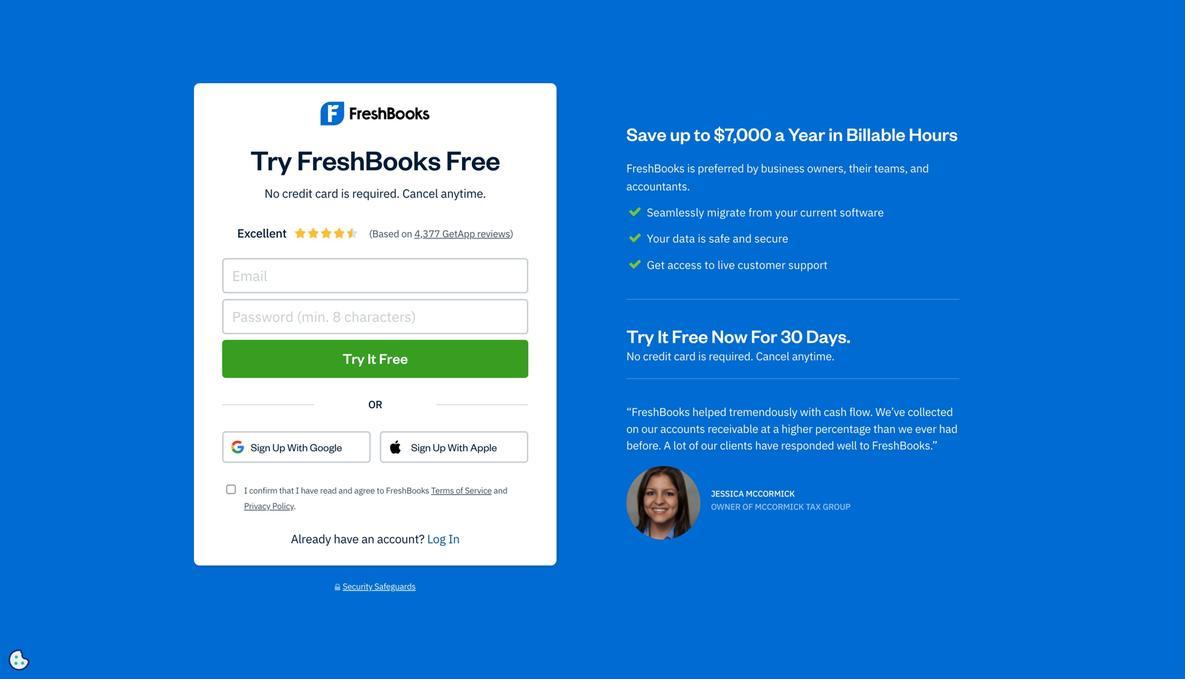 Task type: describe. For each thing, give the bounding box(es) containing it.
try for try freshbooks free
[[250, 142, 292, 177]]

freshbooks inside freshbooks is preferred by business owners, their teams, and accountants.
[[627, 161, 685, 176]]

save
[[627, 122, 667, 145]]

tremendously
[[729, 405, 798, 420]]

agree
[[354, 485, 375, 497]]

flow.
[[850, 405, 874, 420]]

collected
[[908, 405, 954, 420]]

Email email field
[[222, 258, 529, 294]]

getapp
[[443, 227, 475, 240]]

0 horizontal spatial required.
[[352, 186, 400, 201]]

4,377 getapp reviews link
[[415, 224, 511, 244]]

privacy policy link
[[244, 501, 294, 512]]

at
[[761, 422, 771, 436]]

try it free now for 30 days. no credit card is required. cancel anytime.
[[627, 324, 851, 364]]

responded
[[782, 438, 835, 453]]

.
[[294, 501, 296, 512]]

for
[[751, 324, 778, 348]]

4,377
[[415, 227, 440, 240]]

access
[[668, 258, 702, 273]]

up for sign up with google
[[273, 441, 285, 454]]

hours
[[909, 122, 958, 145]]

by
[[747, 161, 759, 176]]

we've
[[876, 405, 906, 420]]

cancel inside try it free now for 30 days. no credit card is required. cancel anytime.
[[756, 349, 790, 364]]

no inside try it free now for 30 days. no credit card is required. cancel anytime.
[[627, 349, 641, 364]]

apple logo image
[[389, 440, 403, 455]]

google logo image
[[231, 431, 245, 464]]

ever
[[916, 422, 937, 436]]

freshbooks."
[[873, 438, 938, 453]]

try it free
[[343, 349, 408, 368]]

service
[[465, 485, 492, 497]]

$7,000
[[714, 122, 772, 145]]

security
[[343, 581, 373, 592]]

30
[[781, 324, 803, 348]]

lock icon image
[[335, 583, 341, 592]]

we
[[899, 422, 913, 436]]

0 vertical spatial no
[[265, 186, 280, 201]]

security safeguards
[[343, 581, 416, 592]]

migrate
[[707, 205, 746, 220]]

terms
[[431, 485, 454, 497]]

an
[[362, 532, 375, 547]]

policy
[[272, 501, 294, 512]]

cookie preferences image
[[8, 650, 30, 671]]

4.5 stars image
[[295, 228, 358, 239]]

)
[[511, 227, 514, 240]]

in
[[829, 122, 843, 145]]

or
[[368, 398, 383, 412]]

billable
[[847, 122, 906, 145]]

your
[[776, 205, 798, 220]]

a
[[664, 438, 671, 453]]

data
[[673, 231, 696, 246]]

and right safe at the top right
[[733, 231, 752, 246]]

"freshbooks helped tremendously with cash flow. we've collected on our accounts receivable at a higher percentage than we ever had before. a lot of our clients have responded well to freshbooks."
[[627, 405, 958, 453]]

your data is safe and secure
[[647, 231, 789, 246]]

no credit card is required. cancel anytime.
[[265, 186, 486, 201]]

log
[[427, 532, 446, 547]]

accounts
[[661, 422, 706, 436]]

"freshbooks
[[627, 405, 690, 420]]

0 vertical spatial our
[[642, 422, 658, 436]]

with for apple
[[448, 441, 468, 454]]

0 vertical spatial cancel
[[403, 186, 438, 201]]

safeguards
[[375, 581, 416, 592]]

it for try it free
[[368, 349, 377, 368]]

privacy
[[244, 501, 271, 512]]

group
[[823, 502, 851, 513]]

now
[[712, 324, 748, 348]]

seamlessly
[[647, 205, 705, 220]]

2 i from the left
[[296, 485, 299, 497]]

get access to live customer support
[[647, 258, 828, 273]]

required. inside try it free now for 30 days. no credit card is required. cancel anytime.
[[709, 349, 754, 364]]

0 vertical spatial mccormick
[[746, 489, 795, 500]]

owner
[[711, 502, 741, 513]]

and inside freshbooks is preferred by business owners, their teams, and accountants.
[[911, 161, 930, 176]]

of inside jessica mccormick owner of mccormick tax group
[[743, 502, 754, 513]]

it for try it free now for 30 days. no credit card is required. cancel anytime.
[[658, 324, 669, 348]]

in
[[449, 532, 460, 547]]

freshbooks inside i confirm that i have read and agree to freshbooks terms of service and privacy policy .
[[386, 485, 430, 497]]

is left safe at the top right
[[698, 231, 707, 246]]

owners,
[[808, 161, 847, 176]]

teams,
[[875, 161, 908, 176]]

support
[[789, 258, 828, 273]]

tax
[[806, 502, 821, 513]]

0 vertical spatial a
[[775, 122, 785, 145]]

your
[[647, 231, 670, 246]]

sign up with google
[[251, 441, 342, 454]]

lot
[[674, 438, 687, 453]]

from
[[749, 205, 773, 220]]

(based on 4,377 getapp reviews )
[[369, 227, 514, 240]]

with
[[800, 405, 822, 420]]

that
[[279, 485, 294, 497]]

clients
[[720, 438, 753, 453]]

to left live
[[705, 258, 715, 273]]

well
[[837, 438, 858, 453]]

business
[[761, 161, 805, 176]]

confirm
[[249, 485, 277, 497]]

try freshbooks free
[[250, 142, 501, 177]]

their
[[849, 161, 872, 176]]

seamlessly migrate from your current software
[[647, 205, 885, 220]]

0 vertical spatial credit
[[282, 186, 313, 201]]

0 vertical spatial on
[[402, 227, 413, 240]]

cash
[[824, 405, 847, 420]]



Task type: vqa. For each thing, say whether or not it's contained in the screenshot.
For Self-Employed Professionals's LEARN MORE link
no



Task type: locate. For each thing, give the bounding box(es) containing it.
2 vertical spatial free
[[379, 349, 408, 368]]

1 horizontal spatial on
[[627, 422, 639, 436]]

customer
[[738, 258, 786, 273]]

of inside i confirm that i have read and agree to freshbooks terms of service and privacy policy .
[[456, 485, 463, 497]]

cancel
[[403, 186, 438, 201], [756, 349, 790, 364]]

2 horizontal spatial of
[[743, 502, 754, 513]]

up up terms
[[433, 441, 446, 454]]

to inside i confirm that i have read and agree to freshbooks terms of service and privacy policy .
[[377, 485, 384, 497]]

1 horizontal spatial card
[[674, 349, 696, 364]]

it left now
[[658, 324, 669, 348]]

a
[[775, 122, 785, 145], [774, 422, 780, 436]]

1 vertical spatial required.
[[709, 349, 754, 364]]

1 up from the left
[[273, 441, 285, 454]]

receivable
[[708, 422, 759, 436]]

1 horizontal spatial sign
[[411, 441, 431, 454]]

free inside try it free button
[[379, 349, 408, 368]]

0 horizontal spatial card
[[315, 186, 338, 201]]

have inside "freshbooks helped tremendously with cash flow. we've collected on our accounts receivable at a higher percentage than we ever had before. a lot of our clients have responded well to freshbooks."
[[756, 438, 779, 453]]

1 horizontal spatial of
[[689, 438, 699, 453]]

1 horizontal spatial credit
[[643, 349, 672, 364]]

no up "freshbooks
[[627, 349, 641, 364]]

i left confirm
[[244, 485, 247, 497]]

None checkbox
[[227, 485, 236, 494]]

anytime. inside try it free now for 30 days. no credit card is required. cancel anytime.
[[792, 349, 835, 364]]

0 horizontal spatial cancel
[[403, 186, 438, 201]]

sign for sign up with apple
[[411, 441, 431, 454]]

1 horizontal spatial free
[[446, 142, 501, 177]]

Password (min. 8 characters) password field
[[222, 299, 529, 335]]

1 sign from the left
[[251, 441, 271, 454]]

freshbooks
[[297, 142, 441, 177], [627, 161, 685, 176], [386, 485, 430, 497]]

1 vertical spatial it
[[368, 349, 377, 368]]

software
[[840, 205, 885, 220]]

2 up from the left
[[433, 441, 446, 454]]

have left the an
[[334, 532, 359, 547]]

free for try freshbooks free
[[446, 142, 501, 177]]

0 horizontal spatial up
[[273, 441, 285, 454]]

1 horizontal spatial it
[[658, 324, 669, 348]]

to right well
[[860, 438, 870, 453]]

1 vertical spatial free
[[672, 324, 708, 348]]

1 vertical spatial on
[[627, 422, 639, 436]]

is up 4.5 stars image
[[341, 186, 350, 201]]

on inside "freshbooks helped tremendously with cash flow. we've collected on our accounts receivable at a higher percentage than we ever had before. a lot of our clients have responded well to freshbooks."
[[627, 422, 639, 436]]

cancel up 4,377 at the top of page
[[403, 186, 438, 201]]

a right "at"
[[774, 422, 780, 436]]

2 vertical spatial of
[[743, 502, 754, 513]]

2 vertical spatial have
[[334, 532, 359, 547]]

have inside i confirm that i have read and agree to freshbooks terms of service and privacy policy .
[[301, 485, 318, 497]]

year
[[789, 122, 826, 145]]

already have an account? log in
[[291, 532, 460, 547]]

0 vertical spatial try
[[250, 142, 292, 177]]

on left 4,377 at the top of page
[[402, 227, 413, 240]]

sign right apple logo at the bottom of the page
[[411, 441, 431, 454]]

cookie consent banner dialog
[[11, 506, 222, 669]]

i right that on the left of the page
[[296, 485, 299, 497]]

anytime. up getapp
[[441, 186, 486, 201]]

excellent
[[237, 225, 287, 241]]

0 vertical spatial have
[[756, 438, 779, 453]]

with for google
[[287, 441, 308, 454]]

and right service
[[494, 485, 508, 497]]

sign right google logo
[[251, 441, 271, 454]]

free inside try it free now for 30 days. no credit card is required. cancel anytime.
[[672, 324, 708, 348]]

0 vertical spatial anytime.
[[441, 186, 486, 201]]

0 horizontal spatial try
[[250, 142, 292, 177]]

card inside try it free now for 30 days. no credit card is required. cancel anytime.
[[674, 349, 696, 364]]

required. down now
[[709, 349, 754, 364]]

percentage
[[816, 422, 871, 436]]

1 vertical spatial card
[[674, 349, 696, 364]]

0 horizontal spatial sign
[[251, 441, 271, 454]]

sign up with apple button
[[380, 432, 529, 463]]

before.
[[627, 438, 662, 453]]

save up to $7,000 a year in billable hours
[[627, 122, 958, 145]]

is left preferred
[[688, 161, 696, 176]]

1 horizontal spatial no
[[627, 349, 641, 364]]

it inside try it free now for 30 days. no credit card is required. cancel anytime.
[[658, 324, 669, 348]]

mccormick left tax
[[755, 502, 804, 513]]

it
[[658, 324, 669, 348], [368, 349, 377, 368]]

0 vertical spatial free
[[446, 142, 501, 177]]

required. down try freshbooks free
[[352, 186, 400, 201]]

terms of service link
[[431, 485, 492, 497]]

2 with from the left
[[448, 441, 468, 454]]

up inside sign up with google button
[[273, 441, 285, 454]]

is inside try it free now for 30 days. no credit card is required. cancel anytime.
[[699, 349, 707, 364]]

sign up with apple
[[411, 441, 497, 454]]

up for sign up with apple
[[433, 441, 446, 454]]

0 horizontal spatial it
[[368, 349, 377, 368]]

with inside sign up with apple button
[[448, 441, 468, 454]]

1 vertical spatial try
[[627, 324, 655, 348]]

1 i from the left
[[244, 485, 247, 497]]

of right the lot
[[689, 438, 699, 453]]

freshbooks up no credit card is required. cancel anytime.
[[297, 142, 441, 177]]

freshbooks up accountants.
[[627, 161, 685, 176]]

credit up 4.5 stars image
[[282, 186, 313, 201]]

2 vertical spatial try
[[343, 349, 365, 368]]

1 horizontal spatial i
[[296, 485, 299, 497]]

cancel down for
[[756, 349, 790, 364]]

already
[[291, 532, 331, 547]]

1 horizontal spatial have
[[334, 532, 359, 547]]

of
[[689, 438, 699, 453], [456, 485, 463, 497], [743, 502, 754, 513]]

card up helped on the right bottom
[[674, 349, 696, 364]]

anytime.
[[441, 186, 486, 201], [792, 349, 835, 364]]

with inside sign up with google button
[[287, 441, 308, 454]]

on up before.
[[627, 422, 639, 436]]

0 vertical spatial card
[[315, 186, 338, 201]]

is
[[688, 161, 696, 176], [341, 186, 350, 201], [698, 231, 707, 246], [699, 349, 707, 364]]

credit up "freshbooks
[[643, 349, 672, 364]]

our up before.
[[642, 422, 658, 436]]

0 horizontal spatial free
[[379, 349, 408, 368]]

preferred
[[698, 161, 745, 176]]

1 horizontal spatial required.
[[709, 349, 754, 364]]

2 horizontal spatial have
[[756, 438, 779, 453]]

on
[[402, 227, 413, 240], [627, 422, 639, 436]]

with left google on the left bottom of page
[[287, 441, 308, 454]]

1 horizontal spatial with
[[448, 441, 468, 454]]

1 horizontal spatial our
[[701, 438, 718, 453]]

free for try it free now for 30 days. no credit card is required. cancel anytime.
[[672, 324, 708, 348]]

up inside sign up with apple button
[[433, 441, 446, 454]]

0 vertical spatial it
[[658, 324, 669, 348]]

try for try it free now for 30 days. no credit card is required. cancel anytime.
[[627, 324, 655, 348]]

1 horizontal spatial try
[[343, 349, 365, 368]]

1 vertical spatial cancel
[[756, 349, 790, 364]]

1 vertical spatial mccormick
[[755, 502, 804, 513]]

try it free button
[[222, 340, 529, 378]]

anytime. down days.
[[792, 349, 835, 364]]

try inside try it free button
[[343, 349, 365, 368]]

sign
[[251, 441, 271, 454], [411, 441, 431, 454]]

1 vertical spatial credit
[[643, 349, 672, 364]]

sign up with google button
[[222, 431, 371, 464]]

with
[[287, 441, 308, 454], [448, 441, 468, 454]]

1 with from the left
[[287, 441, 308, 454]]

2 horizontal spatial try
[[627, 324, 655, 348]]

days.
[[807, 324, 851, 348]]

current
[[801, 205, 838, 220]]

no up "excellent"
[[265, 186, 280, 201]]

to inside "freshbooks helped tremendously with cash flow. we've collected on our accounts receivable at a higher percentage than we ever had before. a lot of our clients have responded well to freshbooks."
[[860, 438, 870, 453]]

0 vertical spatial required.
[[352, 186, 400, 201]]

1 vertical spatial anytime.
[[792, 349, 835, 364]]

google
[[310, 441, 342, 454]]

1 horizontal spatial up
[[433, 441, 446, 454]]

up right google logo
[[273, 441, 285, 454]]

1 vertical spatial have
[[301, 485, 318, 497]]

have
[[756, 438, 779, 453], [301, 485, 318, 497], [334, 532, 359, 547]]

1 vertical spatial no
[[627, 349, 641, 364]]

freshbooks logo image
[[321, 100, 430, 127]]

sign inside button
[[411, 441, 431, 454]]

1 horizontal spatial anytime.
[[792, 349, 835, 364]]

0 vertical spatial of
[[689, 438, 699, 453]]

freshbooks left terms
[[386, 485, 430, 497]]

a left year
[[775, 122, 785, 145]]

and right teams,
[[911, 161, 930, 176]]

2 horizontal spatial free
[[672, 324, 708, 348]]

sign inside button
[[251, 441, 271, 454]]

0 horizontal spatial with
[[287, 441, 308, 454]]

and
[[911, 161, 930, 176], [733, 231, 752, 246], [339, 485, 353, 497], [494, 485, 508, 497]]

up
[[273, 441, 285, 454], [433, 441, 446, 454]]

0 horizontal spatial have
[[301, 485, 318, 497]]

is inside freshbooks is preferred by business owners, their teams, and accountants.
[[688, 161, 696, 176]]

account?
[[377, 532, 425, 547]]

secure
[[755, 231, 789, 246]]

safe
[[709, 231, 731, 246]]

free for try it free
[[379, 349, 408, 368]]

to
[[694, 122, 711, 145], [705, 258, 715, 273], [860, 438, 870, 453], [377, 485, 384, 497]]

(based
[[369, 227, 399, 240]]

log in link
[[427, 532, 460, 547]]

had
[[940, 422, 958, 436]]

with left apple
[[448, 441, 468, 454]]

credit inside try it free now for 30 days. no credit card is required. cancel anytime.
[[643, 349, 672, 364]]

1 vertical spatial of
[[456, 485, 463, 497]]

have left read
[[301, 485, 318, 497]]

mccormick
[[746, 489, 795, 500], [755, 502, 804, 513]]

0 horizontal spatial anytime.
[[441, 186, 486, 201]]

try for try it free
[[343, 349, 365, 368]]

0 horizontal spatial on
[[402, 227, 413, 240]]

apple
[[471, 441, 497, 454]]

and right read
[[339, 485, 353, 497]]

our left clients
[[701, 438, 718, 453]]

try inside try it free now for 30 days. no credit card is required. cancel anytime.
[[627, 324, 655, 348]]

card up 4.5 stars image
[[315, 186, 338, 201]]

card
[[315, 186, 338, 201], [674, 349, 696, 364]]

jessica
[[711, 489, 744, 500]]

helped
[[693, 405, 727, 420]]

have down "at"
[[756, 438, 779, 453]]

of inside "freshbooks helped tremendously with cash flow. we've collected on our accounts receivable at a higher percentage than we ever had before. a lot of our clients have responded well to freshbooks."
[[689, 438, 699, 453]]

higher
[[782, 422, 813, 436]]

0 horizontal spatial credit
[[282, 186, 313, 201]]

0 horizontal spatial of
[[456, 485, 463, 497]]

0 horizontal spatial i
[[244, 485, 247, 497]]

live
[[718, 258, 735, 273]]

1 vertical spatial a
[[774, 422, 780, 436]]

read
[[320, 485, 337, 497]]

2 sign from the left
[[411, 441, 431, 454]]

it inside button
[[368, 349, 377, 368]]

a inside "freshbooks helped tremendously with cash flow. we've collected on our accounts receivable at a higher percentage than we ever had before. a lot of our clients have responded well to freshbooks."
[[774, 422, 780, 436]]

0 horizontal spatial no
[[265, 186, 280, 201]]

sign for sign up with google
[[251, 441, 271, 454]]

it down the password (min. 8 characters) password field
[[368, 349, 377, 368]]

accountants.
[[627, 179, 690, 194]]

up
[[670, 122, 691, 145]]

1 vertical spatial our
[[701, 438, 718, 453]]

1 horizontal spatial cancel
[[756, 349, 790, 364]]

of right terms
[[456, 485, 463, 497]]

get
[[647, 258, 665, 273]]

freshbooks is preferred by business owners, their teams, and accountants.
[[627, 161, 930, 194]]

is up helped on the right bottom
[[699, 349, 707, 364]]

to right agree
[[377, 485, 384, 497]]

reviews
[[478, 227, 511, 240]]

i confirm that i have read and agree to freshbooks terms of service and privacy policy .
[[244, 485, 508, 512]]

jessica mccormick owner of mccormick tax group
[[711, 489, 851, 513]]

mccormick right jessica
[[746, 489, 795, 500]]

to right up at the right of the page
[[694, 122, 711, 145]]

0 horizontal spatial our
[[642, 422, 658, 436]]

of right the owner at the right of the page
[[743, 502, 754, 513]]

credit
[[282, 186, 313, 201], [643, 349, 672, 364]]



